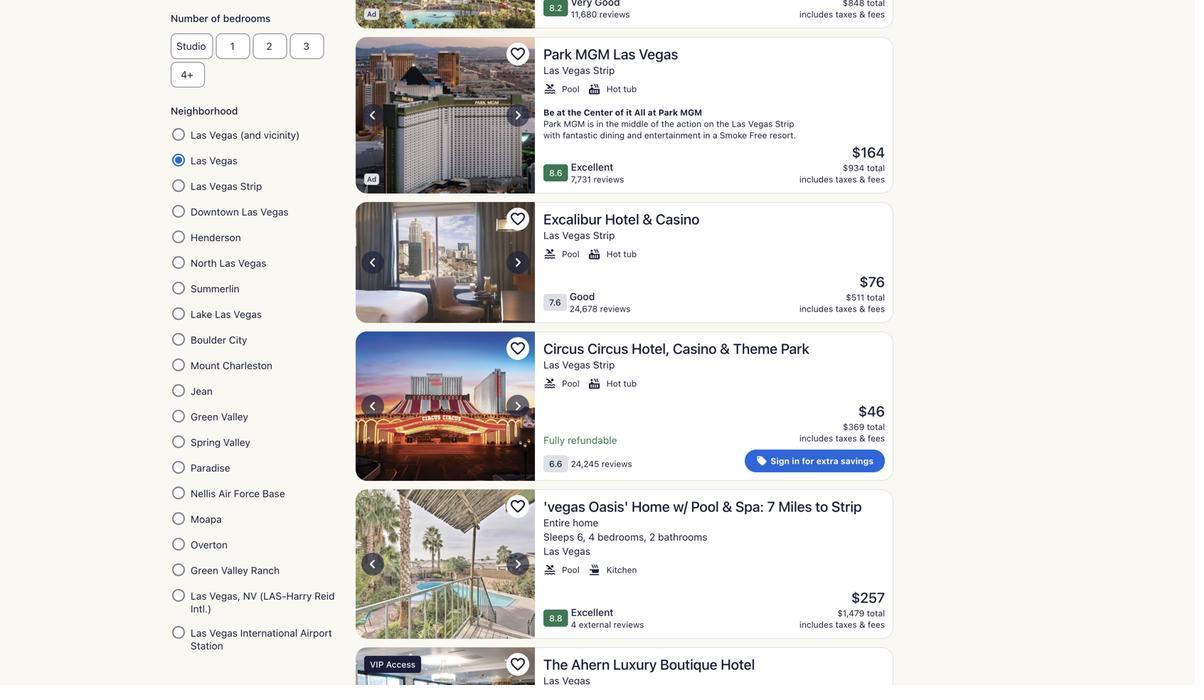 Task type: vqa. For each thing, say whether or not it's contained in the screenshot.
intl.) at the bottom of page
yes



Task type: describe. For each thing, give the bounding box(es) containing it.
hotel inside excalibur hotel & casino las vegas strip
[[605, 211, 640, 227]]

center
[[584, 107, 613, 117]]

pool for park
[[562, 84, 580, 94]]

show next image for excalibur hotel & casino image
[[510, 254, 527, 271]]

vicinity)
[[264, 129, 300, 141]]

las right the north
[[220, 257, 236, 269]]

excalibur
[[544, 211, 602, 227]]

mount
[[191, 360, 220, 372]]

park mgm las vegas las vegas strip
[[544, 46, 679, 76]]

the up entertainment
[[662, 119, 675, 129]]

sign in for extra savings link
[[745, 450, 885, 473]]

mgm inside the park mgm las vegas las vegas strip
[[576, 46, 610, 62]]

vegas down las vegas strip
[[261, 206, 289, 218]]

reviews inside excellent 4 external reviews
[[614, 620, 644, 630]]

overton
[[191, 539, 228, 551]]

las inside excalibur hotel & casino las vegas strip
[[544, 230, 560, 241]]

8.8
[[549, 614, 563, 624]]

1 vertical spatial hotel
[[721, 656, 755, 673]]

fully refundable
[[544, 435, 617, 446]]

$257
[[852, 589, 885, 606]]

las vegas international airport station
[[191, 628, 332, 652]]

with
[[544, 130, 561, 140]]

2 vertical spatial mgm
[[564, 119, 585, 129]]

vegas up all
[[639, 46, 679, 62]]

'vegas oasis' home w/ pool & spa: 7 miles to strip entire home sleeps 6, 4 bedrooms, 2 bathrooms las vegas
[[544, 498, 862, 557]]

las inside the circus circus hotel, casino & theme park las vegas strip
[[544, 359, 560, 371]]

(las-
[[260, 591, 287, 602]]

downtown
[[191, 206, 239, 218]]

11,680 reviews
[[571, 9, 630, 19]]

dining
[[600, 130, 625, 140]]

access
[[386, 660, 416, 670]]

1 at from the left
[[557, 107, 566, 117]]

fully
[[544, 435, 565, 446]]

show previous image for excalibur hotel & casino image
[[364, 254, 382, 271]]

excellent 7,731 reviews
[[571, 161, 624, 184]]

extra
[[817, 456, 839, 466]]

las down neighborhood
[[191, 129, 207, 141]]

(and
[[240, 129, 261, 141]]

pool inside 'vegas oasis' home w/ pool & spa: 7 miles to strip entire home sleeps 6, 4 bedrooms, 2 bathrooms las vegas
[[691, 498, 719, 515]]

includes for $46
[[800, 433, 834, 443]]

free
[[750, 130, 768, 140]]

bedrooms,
[[598, 531, 647, 543]]

show next image for park mgm las vegas image
[[510, 107, 527, 124]]

show next image for circus circus hotel, casino & theme park image
[[510, 398, 527, 415]]

2 inside 'vegas oasis' home w/ pool & spa: 7 miles to strip entire home sleeps 6, 4 bedrooms, 2 bathrooms las vegas
[[650, 531, 656, 543]]

smoke
[[720, 130, 747, 140]]

fees for $164
[[868, 174, 885, 184]]

las down las vegas strip
[[242, 206, 258, 218]]

show previous image for circus circus hotel, casino & theme park image
[[364, 398, 382, 415]]

7.6
[[549, 298, 561, 307]]

fees for $46
[[868, 433, 885, 443]]

small image left kitchen in the bottom of the page
[[588, 564, 601, 577]]

& inside $46 $369 total includes taxes & fees
[[860, 433, 866, 443]]

las vegas (and vicinity)
[[191, 129, 300, 141]]

external
[[579, 620, 612, 630]]

strip inside the be at the center of it all at park mgm park mgm is in the middle of the action on the las vegas strip with fantastic dining and entertainment in a smoke free resort.
[[776, 119, 795, 129]]

fantastic
[[563, 130, 598, 140]]

force
[[234, 488, 260, 500]]

savings
[[841, 456, 874, 466]]

w/
[[674, 498, 688, 515]]

green valley
[[191, 411, 248, 423]]

tub for &
[[624, 249, 637, 259]]

& inside excalibur hotel & casino las vegas strip
[[643, 211, 653, 227]]

reviews inside excellent 7,731 reviews
[[594, 174, 624, 184]]

vegas inside the circus circus hotel, casino & theme park las vegas strip
[[563, 359, 591, 371]]

1 horizontal spatial in
[[704, 130, 711, 140]]

action
[[677, 119, 702, 129]]

station
[[191, 640, 223, 652]]

north
[[191, 257, 217, 269]]

6.6
[[549, 459, 563, 469]]

circus circus hotel, casino & theme park las vegas strip
[[544, 340, 810, 371]]

miles
[[779, 498, 813, 515]]

jean
[[191, 386, 213, 397]]

total for $257
[[867, 609, 885, 619]]

nellis
[[191, 488, 216, 500]]

park up with
[[544, 119, 562, 129]]

small image up be
[[544, 83, 557, 95]]

vegas left (and
[[209, 129, 238, 141]]

small image right show next image for 'vegas oasis' home w/ pool & spa: 7 miles to strip
[[544, 564, 557, 577]]

exterior image for circus
[[356, 332, 535, 481]]

taxes for $257
[[836, 620, 857, 630]]

1 includes from the top
[[800, 9, 834, 19]]

park inside the park mgm las vegas las vegas strip
[[544, 46, 572, 62]]

4 inside 'vegas oasis' home w/ pool & spa: 7 miles to strip entire home sleeps 6, 4 bedrooms, 2 bathrooms las vegas
[[589, 531, 595, 543]]

the up fantastic
[[568, 107, 582, 117]]

pool for circus
[[562, 379, 580, 389]]

harry
[[287, 591, 312, 602]]

intl.)
[[191, 603, 211, 615]]

kitchen
[[607, 565, 637, 575]]

casino for &
[[656, 211, 700, 227]]

it
[[626, 107, 632, 117]]

fees for $76
[[868, 304, 885, 314]]

to
[[816, 498, 829, 515]]

hot for hotel
[[607, 249, 621, 259]]

$1,479
[[838, 609, 865, 619]]

vegas inside excalibur hotel & casino las vegas strip
[[563, 230, 591, 241]]

3
[[303, 40, 310, 52]]

boutique
[[660, 656, 718, 673]]

park up entertainment
[[659, 107, 678, 117]]

11,680
[[571, 9, 597, 19]]

a
[[713, 130, 718, 140]]

& inside $76 $511 total includes taxes & fees
[[860, 304, 866, 314]]

paradise
[[191, 462, 230, 474]]

boulder city
[[191, 334, 247, 346]]

1 vertical spatial of
[[615, 107, 624, 117]]

7
[[768, 498, 776, 515]]

hot tub for circus
[[607, 379, 637, 389]]

8.6
[[549, 168, 563, 178]]

good
[[570, 291, 595, 302]]

8.2
[[549, 3, 563, 13]]

all
[[635, 107, 646, 117]]

refundable
[[568, 435, 617, 446]]

moapa
[[191, 514, 222, 525]]

mount charleston
[[191, 360, 273, 372]]

taxes for $46
[[836, 433, 857, 443]]

1 fees from the top
[[868, 9, 885, 19]]

excellent 4 external reviews
[[571, 607, 644, 630]]

sleeps
[[544, 531, 575, 543]]

small image up the fully
[[544, 377, 557, 390]]

vegas down henderson
[[238, 257, 266, 269]]

strip inside the park mgm las vegas las vegas strip
[[593, 64, 615, 76]]

las right 'save park mgm las vegas to a trip' option
[[544, 64, 560, 76]]

resort.
[[770, 130, 796, 140]]

sign in for extra savings
[[771, 456, 874, 466]]

1 circus from the left
[[544, 340, 585, 357]]

hot tub for hotel
[[607, 249, 637, 259]]

1
[[230, 40, 235, 52]]

exterior image for park
[[356, 37, 535, 194]]

nellis air force base
[[191, 488, 285, 500]]

good 24,678 reviews
[[570, 291, 631, 314]]

24,245 reviews
[[571, 459, 633, 469]]

Save Park MGM Las Vegas to a trip checkbox
[[507, 43, 530, 65]]

luxury
[[613, 656, 657, 673]]

charleston
[[223, 360, 273, 372]]

las vegas, nv (las-harry reid intl.)
[[191, 591, 335, 615]]

spring valley
[[191, 437, 251, 449]]

summerlin
[[191, 283, 240, 295]]

vip
[[370, 660, 384, 670]]

& inside $164 $934 total includes taxes & fees
[[860, 174, 866, 184]]

vegas up the center on the top
[[563, 64, 591, 76]]

home
[[573, 517, 599, 529]]

0 vertical spatial 2
[[267, 40, 272, 52]]

Save The Ahern Luxury Boutique Hotel to a trip checkbox
[[507, 653, 530, 676]]



Task type: locate. For each thing, give the bounding box(es) containing it.
fees for $257
[[868, 620, 885, 630]]

home
[[632, 498, 670, 515]]

theme
[[734, 340, 778, 357]]

of left it
[[615, 107, 624, 117]]

2 right bedrooms,
[[650, 531, 656, 543]]

& inside the circus circus hotel, casino & theme park las vegas strip
[[720, 340, 730, 357]]

nv
[[243, 591, 257, 602]]

vegas up downtown
[[209, 181, 238, 192]]

1 hot tub from the top
[[607, 84, 637, 94]]

total for $164
[[867, 163, 885, 173]]

3 taxes from the top
[[836, 304, 857, 314]]

0 vertical spatial hot
[[607, 84, 621, 94]]

reviews
[[600, 9, 630, 19], [594, 174, 624, 184], [600, 304, 631, 314], [602, 459, 633, 469], [614, 620, 644, 630]]

1 tub from the top
[[624, 84, 637, 94]]

fees inside $76 $511 total includes taxes & fees
[[868, 304, 885, 314]]

downtown las vegas
[[191, 206, 289, 218]]

pool down excalibur
[[562, 249, 580, 259]]

vegas up city
[[234, 309, 262, 320]]

casino for hotel,
[[673, 340, 717, 357]]

0 vertical spatial in
[[597, 119, 604, 129]]

strip inside the circus circus hotel, casino & theme park las vegas strip
[[593, 359, 615, 371]]

reviews right 7,731
[[594, 174, 624, 184]]

hot up refundable
[[607, 379, 621, 389]]

las inside the be at the center of it all at park mgm park mgm is in the middle of the action on the las vegas strip with fantastic dining and entertainment in a smoke free resort.
[[732, 119, 746, 129]]

valley for spring valley
[[223, 437, 251, 449]]

2 excellent from the top
[[571, 607, 614, 619]]

'vegas
[[544, 498, 586, 515]]

strip inside 'vegas oasis' home w/ pool & spa: 7 miles to strip entire home sleeps 6, 4 bedrooms, 2 bathrooms las vegas
[[832, 498, 862, 515]]

Save 'vegas Oasis' Home w/ Pool & Spa: 7 Miles to Strip to a trip checkbox
[[507, 495, 530, 518]]

small image up refundable
[[588, 377, 601, 390]]

vegas up the station
[[209, 628, 238, 639]]

in right is at top left
[[597, 119, 604, 129]]

pool down 6,
[[562, 565, 580, 575]]

2 hot tub from the top
[[607, 249, 637, 259]]

park right 'save park mgm las vegas to a trip' option
[[544, 46, 572, 62]]

in
[[597, 119, 604, 129], [704, 130, 711, 140], [792, 456, 800, 466]]

city view image
[[356, 202, 535, 323]]

vegas down 24,678
[[563, 359, 591, 371]]

0 horizontal spatial circus
[[544, 340, 585, 357]]

strip up resort. in the right of the page
[[776, 119, 795, 129]]

reviews right external
[[614, 620, 644, 630]]

lake
[[191, 309, 212, 320]]

excalibur hotel & casino las vegas strip
[[544, 211, 700, 241]]

0 vertical spatial casino
[[656, 211, 700, 227]]

interior image
[[356, 490, 535, 639]]

1 taxes from the top
[[836, 9, 857, 19]]

exterior image
[[356, 37, 535, 194], [356, 332, 535, 481]]

international
[[240, 628, 298, 639]]

includes for $257
[[800, 620, 834, 630]]

$257 $1,479 total includes taxes & fees
[[800, 589, 885, 630]]

1 vertical spatial hot
[[607, 249, 621, 259]]

1 vertical spatial green
[[191, 565, 219, 577]]

tub up it
[[624, 84, 637, 94]]

excellent up external
[[571, 607, 614, 619]]

strip inside excalibur hotel & casino las vegas strip
[[593, 230, 615, 241]]

air
[[219, 488, 231, 500]]

2 at from the left
[[648, 107, 657, 117]]

hotel right excalibur
[[605, 211, 640, 227]]

hotel
[[605, 211, 640, 227], [721, 656, 755, 673]]

las inside 'vegas oasis' home w/ pool & spa: 7 miles to strip entire home sleeps 6, 4 bedrooms, 2 bathrooms las vegas
[[544, 546, 560, 557]]

airport
[[300, 628, 332, 639]]

pool up fantastic
[[562, 84, 580, 94]]

the ahern luxury boutique hotel
[[544, 656, 755, 673]]

0 horizontal spatial 2
[[267, 40, 272, 52]]

strip down 24,678
[[593, 359, 615, 371]]

las down sleeps
[[544, 546, 560, 557]]

2 ad from the top
[[367, 175, 377, 183]]

2 taxes from the top
[[836, 174, 857, 184]]

vegas down excalibur
[[563, 230, 591, 241]]

1 vertical spatial hot tub
[[607, 249, 637, 259]]

is
[[588, 119, 594, 129]]

4 right 6,
[[589, 531, 595, 543]]

casino
[[656, 211, 700, 227], [673, 340, 717, 357]]

4 right 8.8
[[571, 620, 577, 630]]

excellent
[[571, 161, 614, 173], [571, 607, 614, 619]]

3 tub from the top
[[624, 379, 637, 389]]

henderson
[[191, 232, 241, 244]]

valley up vegas,
[[221, 565, 248, 577]]

hot tub for mgm
[[607, 84, 637, 94]]

vegas up free
[[749, 119, 773, 129]]

total inside $46 $369 total includes taxes & fees
[[867, 422, 885, 432]]

las up smoke
[[732, 119, 746, 129]]

mgm up action
[[681, 107, 703, 117]]

1 excellent from the top
[[571, 161, 614, 173]]

2 vertical spatial hot tub
[[607, 379, 637, 389]]

in left a on the right top
[[704, 130, 711, 140]]

24,678
[[570, 304, 598, 314]]

sign
[[771, 456, 790, 466]]

strip up downtown las vegas
[[240, 181, 262, 192]]

includes for $76
[[800, 304, 834, 314]]

las inside las vegas, nv (las-harry reid intl.)
[[191, 591, 207, 602]]

1 exterior image from the top
[[356, 37, 535, 194]]

las down the 11,680 reviews
[[613, 46, 636, 62]]

show previous image for park mgm las vegas image
[[364, 107, 382, 124]]

green down overton
[[191, 565, 219, 577]]

of right number
[[211, 13, 221, 24]]

2 tub from the top
[[624, 249, 637, 259]]

0 horizontal spatial in
[[597, 119, 604, 129]]

tub down the hotel,
[[624, 379, 637, 389]]

total down $46
[[867, 422, 885, 432]]

valley down green valley
[[223, 437, 251, 449]]

includes inside $76 $511 total includes taxes & fees
[[800, 304, 834, 314]]

strip up the center on the top
[[593, 64, 615, 76]]

bathrooms
[[658, 531, 708, 543]]

1 vertical spatial 4
[[571, 620, 577, 630]]

2 down bedrooms
[[267, 40, 272, 52]]

small image right show next image for excalibur hotel & casino
[[544, 248, 557, 261]]

$934
[[843, 163, 865, 173]]

2 horizontal spatial in
[[792, 456, 800, 466]]

vegas,
[[209, 591, 241, 602]]

taxes
[[836, 9, 857, 19], [836, 174, 857, 184], [836, 304, 857, 314], [836, 433, 857, 443], [836, 620, 857, 630]]

2 fees from the top
[[868, 174, 885, 184]]

0 vertical spatial tub
[[624, 84, 637, 94]]

0 horizontal spatial at
[[557, 107, 566, 117]]

1 vertical spatial exterior image
[[356, 332, 535, 481]]

7,731
[[571, 174, 591, 184]]

las right lake
[[215, 309, 231, 320]]

total down $164
[[867, 163, 885, 173]]

hot tub up it
[[607, 84, 637, 94]]

1 hot from the top
[[607, 84, 621, 94]]

of
[[211, 13, 221, 24], [615, 107, 624, 117], [651, 119, 659, 129]]

1 green from the top
[[191, 411, 219, 423]]

5 fees from the top
[[868, 620, 885, 630]]

0 vertical spatial excellent
[[571, 161, 614, 173]]

1 horizontal spatial of
[[615, 107, 624, 117]]

lobby lounge image
[[356, 648, 535, 685]]

mgm down the 11,680 reviews
[[576, 46, 610, 62]]

2
[[267, 40, 272, 52], [650, 531, 656, 543]]

total for $76
[[867, 293, 885, 302]]

1 vertical spatial 2
[[650, 531, 656, 543]]

fees inside $164 $934 total includes taxes & fees
[[868, 174, 885, 184]]

1 vertical spatial casino
[[673, 340, 717, 357]]

0 horizontal spatial 4
[[571, 620, 577, 630]]

includes for $164
[[800, 174, 834, 184]]

0 vertical spatial hot tub
[[607, 84, 637, 94]]

4+
[[181, 69, 193, 81]]

hot up the center on the top
[[607, 84, 621, 94]]

las vegas
[[191, 155, 238, 167]]

2 green from the top
[[191, 565, 219, 577]]

hot for circus
[[607, 379, 621, 389]]

hot down excalibur hotel & casino las vegas strip on the top of the page
[[607, 249, 621, 259]]

0 vertical spatial green
[[191, 411, 219, 423]]

ad
[[367, 10, 377, 18], [367, 175, 377, 183]]

$164 $934 total includes taxes & fees
[[800, 144, 885, 184]]

valley for green valley
[[221, 411, 248, 423]]

park right theme
[[781, 340, 810, 357]]

excellent inside excellent 7,731 reviews
[[571, 161, 614, 173]]

vegas inside 'vegas oasis' home w/ pool & spa: 7 miles to strip entire home sleeps 6, 4 bedrooms, 2 bathrooms las vegas
[[563, 546, 591, 557]]

$76
[[860, 273, 885, 290]]

1 horizontal spatial 4
[[589, 531, 595, 543]]

strip right to
[[832, 498, 862, 515]]

1 horizontal spatial hotel
[[721, 656, 755, 673]]

taxes inside $164 $934 total includes taxes & fees
[[836, 174, 857, 184]]

2 hot from the top
[[607, 249, 621, 259]]

1 horizontal spatial circus
[[588, 340, 629, 357]]

fees inside $257 $1,479 total includes taxes & fees
[[868, 620, 885, 630]]

total down the $257
[[867, 609, 885, 619]]

tub for las
[[624, 84, 637, 94]]

number
[[171, 13, 209, 24]]

1 vertical spatial in
[[704, 130, 711, 140]]

north las vegas
[[191, 257, 266, 269]]

hotel right boutique
[[721, 656, 755, 673]]

$46
[[859, 403, 885, 420]]

reviews right 24,678
[[600, 304, 631, 314]]

1 horizontal spatial at
[[648, 107, 657, 117]]

taxes inside $76 $511 total includes taxes & fees
[[836, 304, 857, 314]]

small image
[[544, 377, 557, 390], [588, 377, 601, 390], [544, 564, 557, 577], [588, 564, 601, 577]]

valley up spring valley at the bottom left of the page
[[221, 411, 248, 423]]

excellent inside excellent 4 external reviews
[[571, 607, 614, 619]]

in left for
[[792, 456, 800, 466]]

2 total from the top
[[867, 293, 885, 302]]

green
[[191, 411, 219, 423], [191, 565, 219, 577]]

las inside las vegas international airport station
[[191, 628, 207, 639]]

circus left the hotel,
[[588, 340, 629, 357]]

& inside $257 $1,479 total includes taxes & fees
[[860, 620, 866, 630]]

tub down excalibur hotel & casino las vegas strip on the top of the page
[[624, 249, 637, 259]]

2 exterior image from the top
[[356, 332, 535, 481]]

1 total from the top
[[867, 163, 885, 173]]

0 vertical spatial hotel
[[605, 211, 640, 227]]

number of bedrooms
[[171, 13, 271, 24]]

reviews right 11,680
[[600, 9, 630, 19]]

pool right w/
[[691, 498, 719, 515]]

excellent for excellent 7,731 reviews
[[571, 161, 614, 173]]

2 vertical spatial tub
[[624, 379, 637, 389]]

3 hot tub from the top
[[607, 379, 637, 389]]

casino inside the circus circus hotel, casino & theme park las vegas strip
[[673, 340, 717, 357]]

at right all
[[648, 107, 657, 117]]

$164
[[852, 144, 885, 161]]

hot for mgm
[[607, 84, 621, 94]]

lake las vegas
[[191, 309, 262, 320]]

2 horizontal spatial of
[[651, 119, 659, 129]]

2 vertical spatial valley
[[221, 565, 248, 577]]

park
[[544, 46, 572, 62], [659, 107, 678, 117], [544, 119, 562, 129], [781, 340, 810, 357]]

2 includes from the top
[[800, 174, 834, 184]]

& inside 'vegas oasis' home w/ pool & spa: 7 miles to strip entire home sleeps 6, 4 bedrooms, 2 bathrooms las vegas
[[723, 498, 732, 515]]

total inside $76 $511 total includes taxes & fees
[[867, 293, 885, 302]]

hot tub down the hotel,
[[607, 379, 637, 389]]

tub for hotel,
[[624, 379, 637, 389]]

1 vertical spatial ad
[[367, 175, 377, 183]]

base
[[263, 488, 285, 500]]

spa:
[[736, 498, 764, 515]]

3 total from the top
[[867, 422, 885, 432]]

ranch
[[251, 565, 280, 577]]

24,245
[[571, 459, 600, 469]]

vegas
[[639, 46, 679, 62], [563, 64, 591, 76], [749, 119, 773, 129], [209, 129, 238, 141], [209, 155, 238, 167], [209, 181, 238, 192], [261, 206, 289, 218], [563, 230, 591, 241], [238, 257, 266, 269], [234, 309, 262, 320], [563, 359, 591, 371], [563, 546, 591, 557], [209, 628, 238, 639]]

0 vertical spatial ad
[[367, 10, 377, 18]]

of right middle
[[651, 119, 659, 129]]

bedrooms
[[223, 13, 271, 24]]

2 vertical spatial in
[[792, 456, 800, 466]]

fees inside $46 $369 total includes taxes & fees
[[868, 433, 885, 443]]

Save Circus Circus Hotel, Casino & Theme Park to a trip checkbox
[[507, 337, 530, 360]]

las down excalibur
[[544, 230, 560, 241]]

1 vertical spatial mgm
[[681, 107, 703, 117]]

4 inside excellent 4 external reviews
[[571, 620, 577, 630]]

2 circus from the left
[[588, 340, 629, 357]]

hotel,
[[632, 340, 670, 357]]

small image
[[544, 83, 557, 95], [588, 83, 601, 95], [544, 248, 557, 261], [588, 248, 601, 261]]

hot tub down excalibur hotel & casino las vegas strip on the top of the page
[[607, 249, 637, 259]]

valley for green valley ranch
[[221, 565, 248, 577]]

las down las vegas
[[191, 181, 207, 192]]

excellent for excellent 4 external reviews
[[571, 607, 614, 619]]

the
[[544, 656, 568, 673]]

4 total from the top
[[867, 609, 885, 619]]

las up las vegas strip
[[191, 155, 207, 167]]

2 vertical spatial hot
[[607, 379, 621, 389]]

small image down excalibur hotel & casino las vegas strip on the top of the page
[[588, 248, 601, 261]]

green for green valley
[[191, 411, 219, 423]]

the up "dining"
[[606, 119, 619, 129]]

vegas down 6,
[[563, 546, 591, 557]]

entertainment
[[645, 130, 701, 140]]

total inside $164 $934 total includes taxes & fees
[[867, 163, 885, 173]]

$76 $511 total includes taxes & fees
[[800, 273, 885, 314]]

$511
[[846, 293, 865, 302]]

3 fees from the top
[[868, 304, 885, 314]]

6,
[[577, 531, 586, 543]]

the up a on the right top
[[717, 119, 730, 129]]

tub
[[624, 84, 637, 94], [624, 249, 637, 259], [624, 379, 637, 389]]

oasis'
[[589, 498, 629, 515]]

3 hot from the top
[[607, 379, 621, 389]]

1 ad from the top
[[367, 10, 377, 18]]

reviews right 24,245
[[602, 459, 633, 469]]

4 includes from the top
[[800, 433, 834, 443]]

&
[[860, 9, 866, 19], [860, 174, 866, 184], [643, 211, 653, 227], [860, 304, 866, 314], [720, 340, 730, 357], [860, 433, 866, 443], [723, 498, 732, 515], [860, 620, 866, 630]]

2 vertical spatial of
[[651, 119, 659, 129]]

reviews inside good 24,678 reviews
[[600, 304, 631, 314]]

leading image
[[757, 456, 768, 467]]

1 horizontal spatial 2
[[650, 531, 656, 543]]

entire
[[544, 517, 570, 529]]

at
[[557, 107, 566, 117], [648, 107, 657, 117]]

taxes for $76
[[836, 304, 857, 314]]

0 vertical spatial mgm
[[576, 46, 610, 62]]

1 vertical spatial excellent
[[571, 607, 614, 619]]

at right be
[[557, 107, 566, 117]]

5 includes from the top
[[800, 620, 834, 630]]

taxes inside $257 $1,479 total includes taxes & fees
[[836, 620, 857, 630]]

0 vertical spatial exterior image
[[356, 37, 535, 194]]

show previous image for 'vegas oasis' home w/ pool & spa: 7 miles to strip image
[[364, 556, 382, 573]]

green for green valley ranch
[[191, 565, 219, 577]]

includes inside $46 $369 total includes taxes & fees
[[800, 433, 834, 443]]

vegas inside the be at the center of it all at park mgm park mgm is in the middle of the action on the las vegas strip with fantastic dining and entertainment in a smoke free resort.
[[749, 119, 773, 129]]

spring
[[191, 437, 221, 449]]

includes inside $164 $934 total includes taxes & fees
[[800, 174, 834, 184]]

1 vertical spatial valley
[[223, 437, 251, 449]]

vegas up las vegas strip
[[209, 155, 238, 167]]

pool image
[[356, 0, 535, 28]]

pool up fully refundable
[[562, 379, 580, 389]]

1 vertical spatial tub
[[624, 249, 637, 259]]

vegas inside las vegas international airport station
[[209, 628, 238, 639]]

park inside the circus circus hotel, casino & theme park las vegas strip
[[781, 340, 810, 357]]

small image up the center on the top
[[588, 83, 601, 95]]

mgm up fantastic
[[564, 119, 585, 129]]

5 taxes from the top
[[836, 620, 857, 630]]

be at the center of it all at park mgm park mgm is in the middle of the action on the las vegas strip with fantastic dining and entertainment in a smoke free resort.
[[544, 107, 796, 140]]

las up "intl.)"
[[191, 591, 207, 602]]

4 fees from the top
[[868, 433, 885, 443]]

total inside $257 $1,479 total includes taxes & fees
[[867, 609, 885, 619]]

total for $46
[[867, 422, 885, 432]]

green up spring
[[191, 411, 219, 423]]

includes inside $257 $1,479 total includes taxes & fees
[[800, 620, 834, 630]]

taxes for $164
[[836, 174, 857, 184]]

neighborhood
[[171, 105, 238, 117]]

0 horizontal spatial of
[[211, 13, 221, 24]]

$46 $369 total includes taxes & fees
[[800, 403, 885, 443]]

las right save circus circus hotel, casino & theme park to a trip option on the left of page
[[544, 359, 560, 371]]

pool for excalibur
[[562, 249, 580, 259]]

total down $76
[[867, 293, 885, 302]]

4 taxes from the top
[[836, 433, 857, 443]]

0 horizontal spatial hotel
[[605, 211, 640, 227]]

excellent up 7,731
[[571, 161, 614, 173]]

green valley ranch
[[191, 565, 280, 577]]

circus down 24,678
[[544, 340, 585, 357]]

0 vertical spatial valley
[[221, 411, 248, 423]]

0 vertical spatial 4
[[589, 531, 595, 543]]

0 vertical spatial of
[[211, 13, 221, 24]]

las vegas strip
[[191, 181, 262, 192]]

taxes inside $46 $369 total includes taxes & fees
[[836, 433, 857, 443]]

total
[[867, 163, 885, 173], [867, 293, 885, 302], [867, 422, 885, 432], [867, 609, 885, 619]]

$369
[[843, 422, 865, 432]]

show next image for 'vegas oasis' home w/ pool & spa: 7 miles to strip image
[[510, 556, 527, 573]]

las up the station
[[191, 628, 207, 639]]

strip down excalibur
[[593, 230, 615, 241]]

vip access
[[370, 660, 416, 670]]

3 includes from the top
[[800, 304, 834, 314]]

casino inside excalibur hotel & casino las vegas strip
[[656, 211, 700, 227]]

Save Excalibur Hotel & Casino to a trip checkbox
[[507, 208, 530, 231]]



